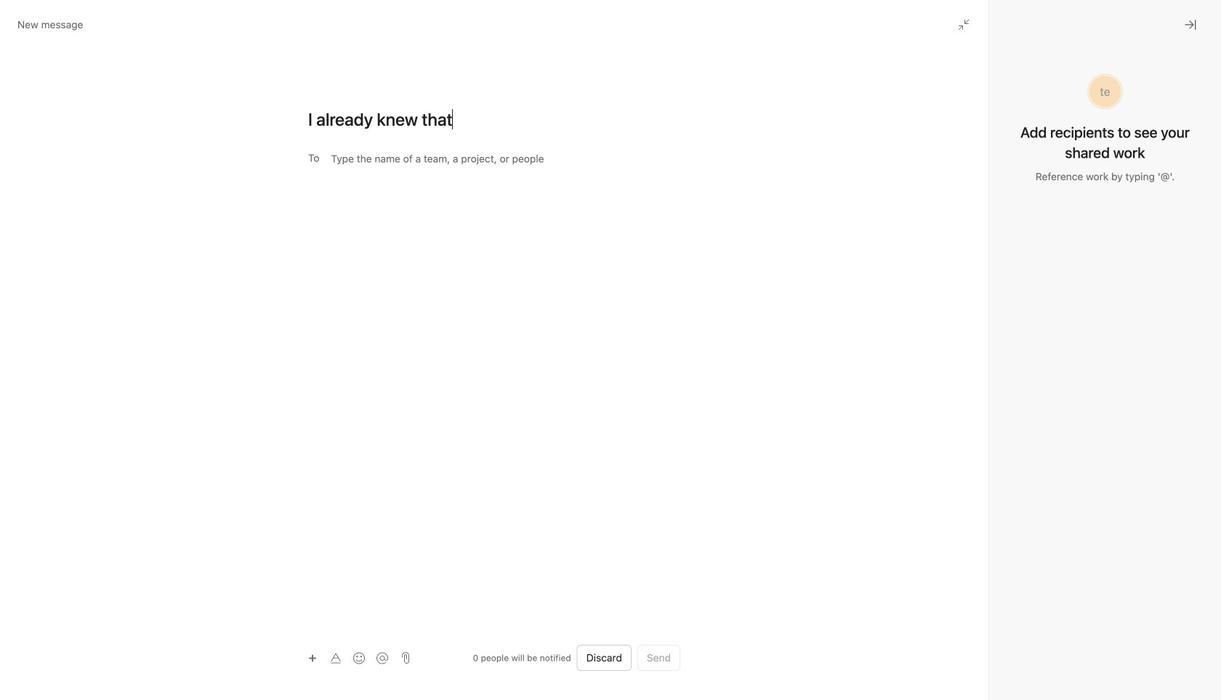 Task type: vqa. For each thing, say whether or not it's contained in the screenshot.
Formatting image
yes



Task type: describe. For each thing, give the bounding box(es) containing it.
close image
[[1185, 19, 1197, 31]]

Type the name of a team, a project, or people text field
[[331, 150, 673, 167]]

minimize image
[[958, 19, 970, 31]]

hide sidebar image
[[19, 12, 31, 23]]

Add subject text field
[[291, 108, 698, 131]]



Task type: locate. For each thing, give the bounding box(es) containing it.
formatting image
[[330, 653, 342, 664]]

insert an object image
[[308, 654, 317, 663]]

emoji image
[[353, 653, 365, 664]]

at mention image
[[377, 653, 388, 664]]

toolbar
[[303, 648, 396, 669]]



